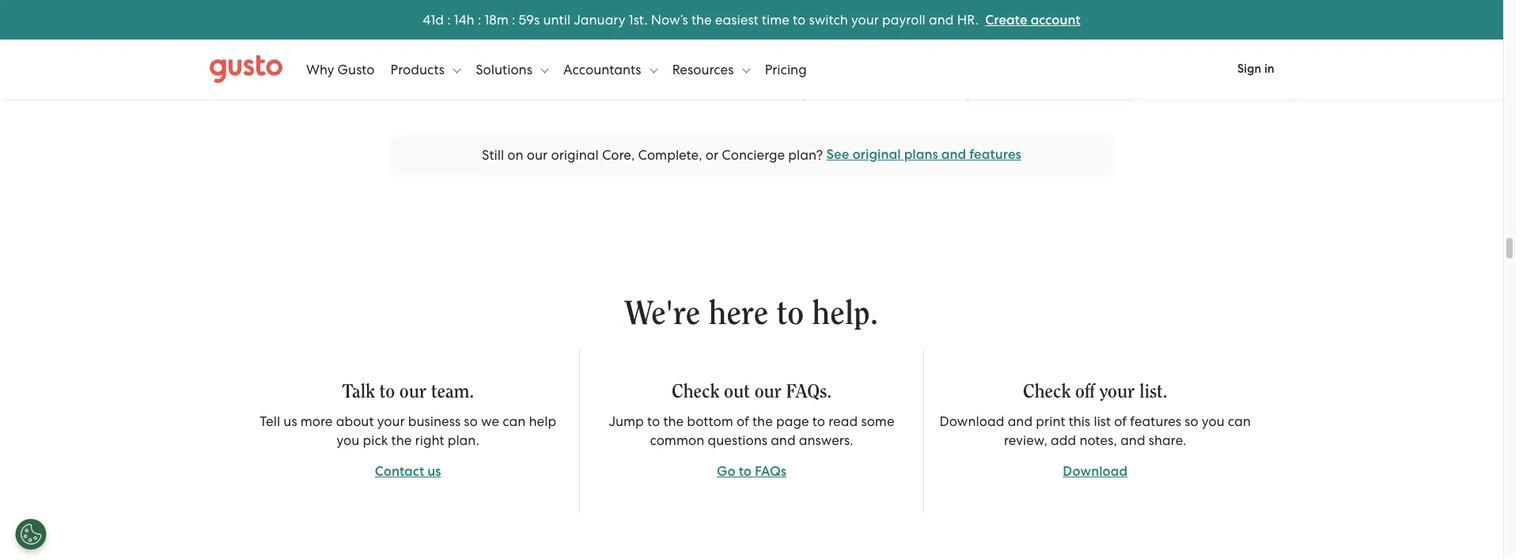 Task type: describe. For each thing, give the bounding box(es) containing it.
go
[[717, 464, 736, 480]]

$40/mo + $6/mo per person
[[834, 1, 940, 34]]

hr resource center
[[223, 71, 345, 87]]

the inside tell us more about your business so we can help you pick the right plan.
[[391, 433, 412, 449]]

off
[[1076, 383, 1095, 402]]

4 1 d : 1 4 h : 1 8 m : 5 9 s until january 1st. now's the easiest time to switch your payroll and hr. create account
[[423, 11, 1081, 28]]

out
[[724, 383, 750, 402]]

original inside "still on our original core, complete, or concierge plan? see original plans and features"
[[551, 147, 599, 163]]

some
[[862, 414, 895, 430]]

sales
[[1219, 64, 1246, 78]]

jump to the bottom of the page to read some common questions and answers.
[[609, 414, 895, 449]]

list
[[1094, 414, 1111, 430]]

check out our faqs.
[[672, 383, 832, 402]]

+ for + $12/mo per person
[[995, 20, 1002, 34]]

and inside jump to the bottom of the page to read some common questions and answers.
[[771, 433, 796, 449]]

sign
[[1238, 62, 1262, 76]]

0 horizontal spatial hr
[[223, 71, 241, 87]]

can inside download and print this list of features so you can review, add notes, and share.
[[1228, 414, 1251, 430]]

download for download and print this list of features so you can review, add notes, and share.
[[940, 414, 1005, 430]]

products
[[391, 61, 448, 77]]

go to faqs link
[[717, 464, 787, 480]]

help.
[[812, 298, 879, 331]]

business
[[408, 414, 461, 430]]

to right go on the bottom left
[[739, 464, 752, 480]]

check off your list.
[[1023, 383, 1168, 402]]

in
[[1265, 62, 1275, 76]]

read
[[829, 414, 858, 430]]

time
[[762, 11, 790, 27]]

d :
[[436, 11, 451, 27]]

resources button
[[673, 46, 750, 93]]

main element
[[210, 46, 1294, 93]]

to up tell us more about your business so we can help you pick the right plan.
[[380, 383, 395, 402]]

2 4 from the left
[[459, 11, 467, 27]]

easiest
[[715, 11, 759, 27]]

team.
[[431, 383, 474, 402]]

talk to sales
[[1180, 64, 1246, 78]]

the left page
[[753, 414, 773, 430]]

this
[[1069, 414, 1091, 430]]

our for talk to our team.
[[400, 383, 427, 402]]

notes,
[[1080, 433, 1118, 449]]

your inside 4 1 d : 1 4 h : 1 8 m : 5 9 s until january 1st. now's the easiest time to switch your payroll and hr. create account
[[852, 11, 879, 27]]

see original plans and features link
[[827, 146, 1022, 163]]

m :
[[497, 11, 515, 27]]

cancel
[[607, 20, 643, 34]]

still
[[482, 147, 504, 163]]

person for $80/mo
[[1068, 20, 1106, 34]]

contact us link
[[375, 464, 441, 480]]

tell
[[260, 414, 280, 430]]

of inside jump to the bottom of the page to read some common questions and answers.
[[737, 414, 749, 430]]

0 vertical spatial or
[[593, 20, 605, 34]]

add
[[1051, 433, 1077, 449]]

switch
[[809, 11, 848, 27]]

8
[[489, 11, 497, 27]]

the up 'common'
[[664, 414, 684, 430]]

share.
[[1149, 433, 1187, 449]]

h :
[[467, 11, 481, 27]]

your inside tell us more about your business so we can help you pick the right plan.
[[377, 414, 405, 430]]

our inside "still on our original core, complete, or concierge plan? see original plans and features"
[[527, 147, 548, 163]]

we're here to help.
[[625, 298, 879, 331]]

1st.
[[629, 11, 648, 27]]

per for $12/mo
[[1047, 20, 1065, 34]]

sign in link
[[1219, 51, 1294, 87]]

now's
[[651, 11, 688, 27]]

plan.
[[448, 433, 479, 449]]

download and print this list of features so you can review, add notes, and share.
[[940, 414, 1251, 449]]

here
[[709, 298, 769, 331]]

and right plans
[[942, 146, 967, 163]]

direct access to certified hr experts
[[223, 26, 445, 42]]

jump
[[609, 414, 644, 430]]

switch or cancel anytime
[[555, 20, 690, 34]]

1 4 from the left
[[423, 11, 431, 27]]

on
[[508, 147, 524, 163]]

per for $6/mo
[[882, 20, 900, 34]]

contact us
[[375, 464, 441, 480]]

products button
[[391, 46, 461, 93]]

answers.
[[799, 433, 854, 449]]

until
[[543, 11, 571, 27]]

why gusto
[[306, 61, 375, 77]]

and inside 4 1 d : 1 4 h : 1 8 m : 5 9 s until january 1st. now's the easiest time to switch your payroll and hr. create account
[[929, 11, 954, 27]]

talk to our team.
[[342, 383, 474, 402]]

accountants button
[[564, 46, 658, 93]]

download for download
[[1063, 464, 1128, 480]]

you inside download and print this list of features so you can review, add notes, and share.
[[1202, 414, 1225, 430]]

complete,
[[638, 147, 703, 163]]

2 1 from the left
[[454, 11, 459, 27]]

faqs
[[755, 464, 787, 480]]

we're
[[625, 298, 701, 331]]

to right access on the left of page
[[307, 26, 320, 42]]

pricing
[[765, 61, 807, 77]]

plan?
[[789, 147, 823, 163]]

$12/mo
[[1005, 20, 1044, 34]]

and right notes,
[[1121, 433, 1146, 449]]

hr.
[[958, 11, 979, 27]]

us for contact
[[428, 464, 441, 480]]

resources
[[673, 61, 737, 77]]

s
[[534, 11, 540, 27]]

concierge
[[722, 147, 785, 163]]



Task type: locate. For each thing, give the bounding box(es) containing it.
0 horizontal spatial or
[[593, 20, 605, 34]]

download down notes,
[[1063, 464, 1128, 480]]

payroll
[[883, 11, 926, 27]]

1
[[431, 11, 436, 27], [454, 11, 459, 27], [485, 11, 489, 27]]

1 left h :
[[431, 11, 436, 27]]

1 right h :
[[485, 11, 489, 27]]

0 horizontal spatial per
[[882, 20, 900, 34]]

talk
[[1180, 64, 1202, 78], [342, 383, 375, 402]]

1 can from the left
[[503, 414, 526, 430]]

2 per from the left
[[1047, 20, 1065, 34]]

2 of from the left
[[1115, 414, 1127, 430]]

0 horizontal spatial +
[[834, 20, 841, 34]]

or inside "still on our original core, complete, or concierge plan? see original plans and features"
[[706, 147, 719, 163]]

0 vertical spatial your
[[852, 11, 879, 27]]

see
[[827, 146, 850, 163]]

3 1 from the left
[[485, 11, 489, 27]]

to left sales
[[1205, 64, 1216, 78]]

$80/mo
[[1029, 1, 1072, 15]]

+
[[834, 20, 841, 34], [995, 20, 1002, 34]]

4 right d :
[[459, 11, 467, 27]]

of
[[737, 414, 749, 430], [1115, 414, 1127, 430]]

2 vertical spatial your
[[377, 414, 405, 430]]

and left "hr."
[[929, 11, 954, 27]]

2 + from the left
[[995, 20, 1002, 34]]

our for check out our faqs.
[[755, 383, 782, 402]]

1 vertical spatial hr
[[223, 71, 241, 87]]

1 vertical spatial us
[[428, 464, 441, 480]]

0 vertical spatial download
[[940, 414, 1005, 430]]

0 vertical spatial talk
[[1180, 64, 1202, 78]]

0 horizontal spatial can
[[503, 414, 526, 430]]

your up pick
[[377, 414, 405, 430]]

1 horizontal spatial our
[[527, 147, 548, 163]]

0 horizontal spatial talk
[[342, 383, 375, 402]]

4
[[423, 11, 431, 27], [459, 11, 467, 27]]

0 horizontal spatial person
[[903, 20, 940, 34]]

sign in
[[1238, 62, 1275, 76]]

0 vertical spatial hr
[[378, 26, 396, 42]]

of inside download and print this list of features so you can review, add notes, and share.
[[1115, 414, 1127, 430]]

1 vertical spatial you
[[337, 433, 360, 449]]

to right time
[[793, 11, 806, 27]]

2 horizontal spatial 1
[[485, 11, 489, 27]]

1 horizontal spatial talk
[[1180, 64, 1202, 78]]

check for check off your list.
[[1023, 383, 1071, 402]]

of up the 'questions'
[[737, 414, 749, 430]]

to up answers.
[[813, 414, 826, 430]]

1 so from the left
[[464, 414, 478, 430]]

person inside $40/mo + $6/mo per person
[[903, 20, 940, 34]]

1 horizontal spatial of
[[1115, 414, 1127, 430]]

accountants
[[564, 61, 645, 77]]

features right plans
[[970, 146, 1022, 163]]

about
[[336, 414, 374, 430]]

per down $80/mo
[[1047, 20, 1065, 34]]

0 horizontal spatial 4
[[423, 11, 431, 27]]

can
[[503, 414, 526, 430], [1228, 414, 1251, 430]]

1 person from the left
[[903, 20, 940, 34]]

talk up about
[[342, 383, 375, 402]]

hr left resource
[[223, 71, 241, 87]]

so inside download and print this list of features so you can review, add notes, and share.
[[1185, 414, 1199, 430]]

or left cancel in the top of the page
[[593, 20, 605, 34]]

solutions
[[476, 61, 536, 77]]

more
[[301, 414, 333, 430]]

original
[[853, 146, 901, 163], [551, 147, 599, 163]]

download link
[[1063, 464, 1128, 480]]

2 check from the left
[[1023, 383, 1071, 402]]

tell us more about your business so we can help you pick the right plan.
[[260, 414, 557, 449]]

1 horizontal spatial original
[[853, 146, 901, 163]]

bottom
[[687, 414, 734, 430]]

check up bottom
[[672, 383, 720, 402]]

us down right
[[428, 464, 441, 480]]

the right now's
[[692, 11, 712, 27]]

solutions button
[[476, 46, 549, 93]]

download up review, in the right bottom of the page
[[940, 414, 1005, 430]]

0 horizontal spatial check
[[672, 383, 720, 402]]

1 vertical spatial your
[[1100, 383, 1135, 402]]

switch
[[555, 20, 590, 34]]

0 horizontal spatial download
[[940, 414, 1005, 430]]

0 horizontal spatial you
[[337, 433, 360, 449]]

still on our original core, complete, or concierge plan? see original plans and features
[[482, 146, 1022, 163]]

1 horizontal spatial per
[[1047, 20, 1065, 34]]

and down page
[[771, 433, 796, 449]]

talk to sales link
[[1156, 56, 1270, 86]]

1 check from the left
[[672, 383, 720, 402]]

create account link
[[986, 11, 1081, 28]]

the right pick
[[391, 433, 412, 449]]

so left we
[[464, 414, 478, 430]]

per down $40/mo
[[882, 20, 900, 34]]

so up share.
[[1185, 414, 1199, 430]]

to inside 4 1 d : 1 4 h : 1 8 m : 5 9 s until january 1st. now's the easiest time to switch your payroll and hr. create account
[[793, 11, 806, 27]]

gusto
[[338, 61, 375, 77]]

and up review, in the right bottom of the page
[[1008, 414, 1033, 430]]

features
[[970, 146, 1022, 163], [1131, 414, 1182, 430]]

5
[[519, 11, 526, 27]]

resource
[[244, 71, 300, 87]]

0 vertical spatial you
[[1202, 414, 1225, 430]]

0 horizontal spatial our
[[400, 383, 427, 402]]

0 horizontal spatial features
[[970, 146, 1022, 163]]

talk for talk to sales
[[1180, 64, 1202, 78]]

1 horizontal spatial so
[[1185, 414, 1199, 430]]

so inside tell us more about your business so we can help you pick the right plan.
[[464, 414, 478, 430]]

+ inside $80/mo + $12/mo per person
[[995, 20, 1002, 34]]

1 per from the left
[[882, 20, 900, 34]]

why gusto link
[[306, 46, 375, 93]]

help
[[529, 414, 557, 430]]

person inside $80/mo + $12/mo per person
[[1068, 20, 1106, 34]]

download inside download and print this list of features so you can review, add notes, and share.
[[940, 414, 1005, 430]]

1 1 from the left
[[431, 11, 436, 27]]

+ inside $40/mo + $6/mo per person
[[834, 20, 841, 34]]

per inside $40/mo + $6/mo per person
[[882, 20, 900, 34]]

or left concierge
[[706, 147, 719, 163]]

online payroll services, hr, and benefits | gusto image
[[210, 55, 283, 84]]

1 horizontal spatial check
[[1023, 383, 1071, 402]]

1 horizontal spatial download
[[1063, 464, 1128, 480]]

common
[[650, 433, 705, 449]]

page
[[776, 414, 809, 430]]

per inside $80/mo + $12/mo per person
[[1047, 20, 1065, 34]]

$6/mo
[[844, 20, 879, 34]]

0 horizontal spatial your
[[377, 414, 405, 430]]

1 of from the left
[[737, 414, 749, 430]]

anytime
[[646, 20, 690, 34]]

1 horizontal spatial hr
[[378, 26, 396, 42]]

us inside tell us more about your business so we can help you pick the right plan.
[[284, 414, 297, 430]]

talk for talk to our team.
[[342, 383, 375, 402]]

1 horizontal spatial you
[[1202, 414, 1225, 430]]

can inside tell us more about your business so we can help you pick the right plan.
[[503, 414, 526, 430]]

1 horizontal spatial features
[[1131, 414, 1182, 430]]

1 horizontal spatial can
[[1228, 414, 1251, 430]]

to right jump
[[647, 414, 660, 430]]

0 horizontal spatial so
[[464, 414, 478, 430]]

pricing link
[[765, 46, 807, 93]]

0 horizontal spatial 1
[[431, 11, 436, 27]]

1 horizontal spatial 1
[[454, 11, 459, 27]]

you inside tell us more about your business so we can help you pick the right plan.
[[337, 433, 360, 449]]

1 vertical spatial features
[[1131, 414, 1182, 430]]

person for $40/mo
[[903, 20, 940, 34]]

2 horizontal spatial our
[[755, 383, 782, 402]]

plans
[[904, 146, 939, 163]]

features up share.
[[1131, 414, 1182, 430]]

+ left $12/mo
[[995, 20, 1002, 34]]

of right list on the right bottom of page
[[1115, 414, 1127, 430]]

2 so from the left
[[1185, 414, 1199, 430]]

person down $80/mo
[[1068, 20, 1106, 34]]

january
[[574, 11, 626, 27]]

go to faqs
[[717, 464, 787, 480]]

pick
[[363, 433, 388, 449]]

1 horizontal spatial or
[[706, 147, 719, 163]]

4 left d :
[[423, 11, 431, 27]]

+ for + $6/mo per person
[[834, 20, 841, 34]]

1 + from the left
[[834, 20, 841, 34]]

our up business
[[400, 383, 427, 402]]

us right tell
[[284, 414, 297, 430]]

$40/mo
[[865, 1, 909, 15]]

direct
[[223, 26, 260, 42]]

our right on
[[527, 147, 548, 163]]

0 vertical spatial features
[[970, 146, 1022, 163]]

+ left $6/mo
[[834, 20, 841, 34]]

hr left experts at the left
[[378, 26, 396, 42]]

per
[[882, 20, 900, 34], [1047, 20, 1065, 34]]

person down $40/mo
[[903, 20, 940, 34]]

check up print at the right bottom of the page
[[1023, 383, 1071, 402]]

your right off on the bottom of the page
[[1100, 383, 1135, 402]]

1 horizontal spatial your
[[852, 11, 879, 27]]

1 horizontal spatial us
[[428, 464, 441, 480]]

0 horizontal spatial us
[[284, 414, 297, 430]]

1 right d :
[[454, 11, 459, 27]]

to right here on the bottom of page
[[777, 298, 804, 331]]

check for check out our faqs.
[[672, 383, 720, 402]]

your right switch
[[852, 11, 879, 27]]

the
[[692, 11, 712, 27], [664, 414, 684, 430], [753, 414, 773, 430], [391, 433, 412, 449]]

9
[[526, 11, 534, 27]]

list.
[[1140, 383, 1168, 402]]

review,
[[1004, 433, 1048, 449]]

the inside 4 1 d : 1 4 h : 1 8 m : 5 9 s until january 1st. now's the easiest time to switch your payroll and hr. create account
[[692, 11, 712, 27]]

faqs.
[[786, 383, 832, 402]]

contact
[[375, 464, 424, 480]]

experts
[[399, 26, 445, 42]]

original right see
[[853, 146, 901, 163]]

we
[[481, 414, 500, 430]]

1 horizontal spatial person
[[1068, 20, 1106, 34]]

check
[[672, 383, 720, 402], [1023, 383, 1071, 402]]

our right out
[[755, 383, 782, 402]]

why
[[306, 61, 334, 77]]

talk left sales
[[1180, 64, 1202, 78]]

questions
[[708, 433, 768, 449]]

us for tell
[[284, 414, 297, 430]]

1 vertical spatial download
[[1063, 464, 1128, 480]]

0 horizontal spatial original
[[551, 147, 599, 163]]

1 horizontal spatial +
[[995, 20, 1002, 34]]

1 vertical spatial talk
[[342, 383, 375, 402]]

access
[[263, 26, 304, 42]]

1 vertical spatial or
[[706, 147, 719, 163]]

account
[[1031, 11, 1081, 28]]

0 vertical spatial us
[[284, 414, 297, 430]]

features inside download and print this list of features so you can review, add notes, and share.
[[1131, 414, 1182, 430]]

0 horizontal spatial of
[[737, 414, 749, 430]]

2 person from the left
[[1068, 20, 1106, 34]]

2 horizontal spatial your
[[1100, 383, 1135, 402]]

1 horizontal spatial 4
[[459, 11, 467, 27]]

original left core,
[[551, 147, 599, 163]]

center
[[304, 71, 345, 87]]

2 can from the left
[[1228, 414, 1251, 430]]

print
[[1036, 414, 1066, 430]]



Task type: vqa. For each thing, say whether or not it's contained in the screenshot.
2nd of from right
yes



